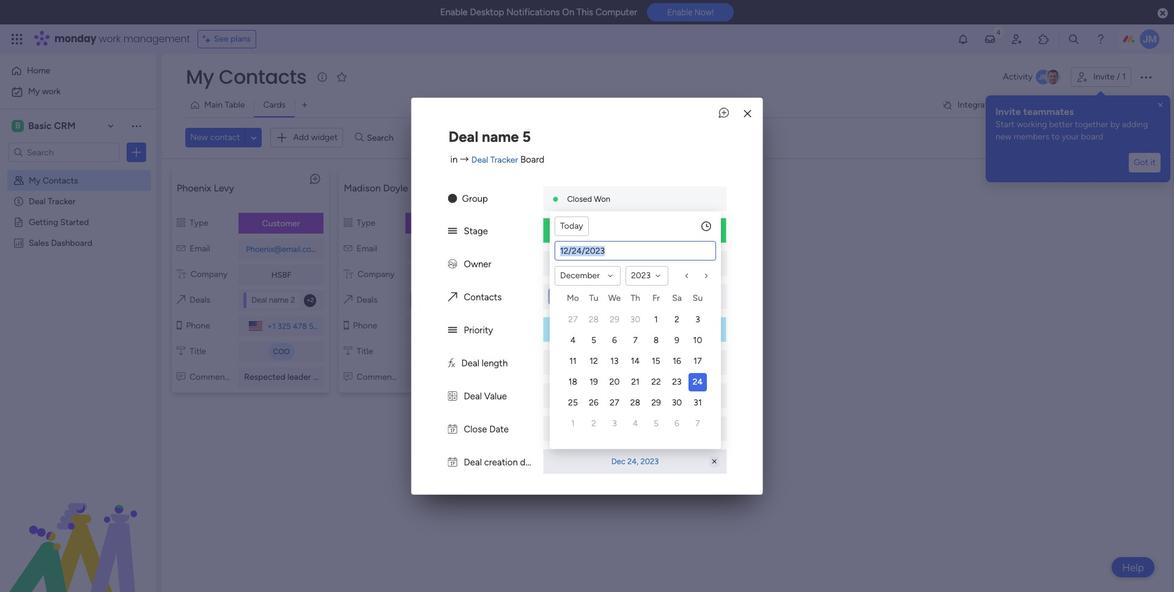 Task type: vqa. For each thing, say whether or not it's contained in the screenshot.


Task type: locate. For each thing, give the bounding box(es) containing it.
together
[[1075, 119, 1109, 130]]

1 horizontal spatial comments
[[357, 372, 399, 382]]

2 company from the left
[[358, 269, 395, 279]]

14
[[631, 356, 640, 366]]

contacts up deal tracker
[[43, 175, 78, 185]]

name right tu
[[603, 295, 623, 304]]

invite teammates heading
[[996, 105, 1161, 119]]

0 vertical spatial work
[[99, 32, 121, 46]]

0 vertical spatial tracker
[[490, 155, 518, 165]]

1 title from the left
[[190, 346, 206, 356]]

6 for rightmost 6 button
[[675, 418, 680, 429]]

854
[[445, 321, 459, 330]]

0 vertical spatial 5
[[523, 128, 531, 145]]

27 down monday element
[[568, 314, 578, 325]]

24,
[[628, 457, 639, 466]]

name down hsbf
[[269, 295, 289, 304]]

deal up +1 325 478 5698 link
[[252, 295, 267, 304]]

22 button
[[647, 373, 666, 391]]

0 vertical spatial 31
[[612, 357, 620, 367]]

madison@email.com
[[413, 244, 487, 253]]

0 horizontal spatial 7
[[633, 335, 638, 346]]

0 horizontal spatial 31
[[612, 357, 620, 367]]

enable left now! at the top right
[[667, 7, 693, 17]]

2 up +1 325 478 5698 link
[[291, 295, 295, 304]]

2 horizontal spatial 2
[[675, 314, 680, 325]]

phone right 0499
[[520, 320, 544, 331]]

2 dapulse date column image from the top
[[448, 456, 457, 467]]

2 phone from the left
[[353, 320, 377, 331]]

21 button
[[626, 373, 645, 391]]

row group containing 27
[[563, 310, 708, 434]]

1 phone from the left
[[186, 320, 210, 331]]

29 button left 563
[[606, 311, 624, 329]]

filter
[[484, 133, 503, 143]]

3 button down sunday element
[[689, 311, 707, 329]]

2 horizontal spatial company
[[525, 269, 562, 279]]

closed won
[[567, 194, 610, 203]]

company for madison@email.com
[[358, 269, 395, 279]]

deal right monday element
[[586, 295, 601, 304]]

grid
[[563, 291, 708, 434]]

v2 board relation small image down dapulse text column icon on the top of the page
[[177, 295, 185, 305]]

computer
[[596, 7, 638, 18]]

coo
[[273, 347, 290, 356]]

working
[[1017, 119, 1047, 130]]

1 customer from the left
[[262, 218, 300, 228]]

1 vertical spatial levy
[[643, 291, 660, 301]]

1 vertical spatial 2023
[[641, 457, 659, 466]]

won up the date field
[[626, 225, 644, 235]]

type right v2 status outline icon
[[190, 217, 209, 228]]

2 title from the left
[[357, 346, 373, 356]]

basic
[[28, 120, 52, 132]]

tu
[[589, 293, 599, 303]]

small dropdown column outline image
[[177, 346, 185, 356]]

deal for deal creation date
[[464, 456, 482, 467]]

1 email from the left
[[190, 243, 210, 254]]

2 button down saturday element
[[668, 311, 686, 329]]

0 horizontal spatial email
[[190, 243, 210, 254]]

2 customer from the left
[[429, 218, 467, 228]]

1 horizontal spatial phoenix
[[613, 291, 641, 301]]

28 button down 21 button
[[626, 394, 645, 412]]

pear inc
[[602, 270, 630, 279]]

angle down image
[[251, 133, 257, 142]]

1 vertical spatial 24
[[638, 424, 647, 433]]

enable inside 'button'
[[667, 7, 693, 17]]

invite for /
[[1094, 72, 1115, 82]]

contacts up cards
[[219, 63, 307, 91]]

1 horizontal spatial deals
[[357, 295, 378, 305]]

phone for madison@email.com
[[353, 320, 377, 331]]

3 comments from the left
[[524, 372, 566, 382]]

phone
[[186, 320, 210, 331], [353, 320, 377, 331], [520, 320, 544, 331]]

widget
[[311, 132, 338, 143]]

0 vertical spatial 3
[[625, 295, 629, 304]]

7 down low
[[633, 335, 638, 346]]

0 horizontal spatial invite
[[996, 106, 1021, 117]]

3 left jan
[[612, 418, 617, 429]]

dapulse date column image for deal creation date
[[448, 456, 457, 467]]

invite left /
[[1094, 72, 1115, 82]]

work down home
[[42, 86, 61, 97]]

1 horizontal spatial 27
[[610, 398, 619, 408]]

type for phoenix@email.com
[[190, 217, 209, 228]]

6
[[612, 335, 617, 346], [675, 418, 680, 429]]

2 horizontal spatial type
[[524, 217, 543, 228]]

0 horizontal spatial work
[[42, 86, 61, 97]]

total
[[622, 357, 639, 367]]

title for phoenix@email.com
[[190, 346, 206, 356]]

1 vertical spatial 2 button
[[585, 415, 603, 433]]

3 left th
[[625, 295, 629, 304]]

1 horizontal spatial 6
[[675, 418, 680, 429]]

28 down tuesday element
[[589, 314, 599, 325]]

customer for phoenix@email.com
[[262, 218, 300, 228]]

won right 'closed'
[[594, 194, 610, 203]]

16
[[673, 356, 681, 366]]

title right small dropdown column outline image
[[357, 346, 373, 356]]

1 vertical spatial 28
[[631, 398, 641, 408]]

1 vertical spatial 7 button
[[689, 415, 707, 433]]

customer down v2 sun image
[[429, 218, 467, 228]]

4 button up 11
[[564, 332, 582, 350]]

deal for deal tracker
[[29, 196, 46, 206]]

5 right arrow down icon
[[523, 128, 531, 145]]

email for phoenix@email.com
[[190, 243, 210, 254]]

0 horizontal spatial 3
[[612, 418, 617, 429]]

31 down cio
[[612, 357, 620, 367]]

my down home
[[28, 86, 40, 97]]

title right small dropdown column outline icon
[[190, 346, 206, 356]]

29 button down 22 button
[[647, 394, 666, 412]]

lottie animation element
[[0, 469, 156, 592]]

6 button
[[606, 332, 624, 350], [668, 415, 686, 433]]

getting
[[29, 217, 58, 227]]

3 email from the left
[[524, 243, 544, 254]]

26 button
[[585, 394, 603, 412]]

deal left v2 board relation small image
[[429, 295, 445, 304]]

invite members image
[[1011, 33, 1023, 45]]

1 horizontal spatial phoenix levy
[[613, 291, 660, 301]]

5 for bottom the 5 button
[[654, 418, 659, 429]]

5 button right jan
[[647, 415, 666, 433]]

1 vertical spatial 6
[[675, 418, 680, 429]]

7 button down 563
[[626, 332, 645, 350]]

0 horizontal spatial customer
[[262, 218, 300, 228]]

my contacts up deal tracker
[[29, 175, 78, 185]]

1 vertical spatial my contacts
[[29, 175, 78, 185]]

stage
[[464, 225, 488, 236]]

today
[[560, 221, 583, 231]]

21
[[631, 377, 640, 387]]

27 button down monday element
[[564, 311, 582, 329]]

30 down 23 "button"
[[672, 398, 682, 408]]

1 company from the left
[[191, 269, 228, 279]]

0 horizontal spatial 28
[[589, 314, 599, 325]]

v2 search image
[[355, 131, 364, 145]]

29 left 563
[[610, 314, 620, 325]]

my work option
[[7, 82, 149, 102]]

2 email from the left
[[357, 243, 377, 254]]

list box
[[0, 167, 156, 418]]

work right monday
[[99, 32, 121, 46]]

0 vertical spatial 24
[[693, 377, 703, 387]]

dec
[[611, 457, 626, 466]]

1 horizontal spatial tracker
[[490, 155, 518, 165]]

0 vertical spatial contacts
[[219, 63, 307, 91]]

31 for 31
[[694, 398, 702, 408]]

1 vertical spatial 30
[[672, 398, 682, 408]]

date
[[520, 456, 539, 467]]

1 horizontal spatial 29
[[652, 398, 661, 408]]

0 horizontal spatial v2 board relation small image
[[177, 295, 185, 305]]

enable left desktop
[[440, 7, 468, 18]]

v2 small long text column image down small dropdown column outline icon
[[177, 372, 185, 382]]

0 vertical spatial phoenix
[[177, 182, 211, 194]]

20
[[610, 377, 620, 387]]

contacts inside deal name 5 dialog
[[464, 291, 502, 302]]

v2 board relation small image
[[448, 291, 457, 302]]

5698
[[309, 321, 327, 330]]

invite for teammates
[[996, 106, 1021, 117]]

0 horizontal spatial title
[[190, 346, 206, 356]]

1 type from the left
[[190, 217, 209, 228]]

deal for deal name 1
[[429, 295, 445, 304]]

1 vertical spatial 31
[[694, 398, 702, 408]]

2 +1 from the left
[[435, 321, 443, 330]]

contacts up 0499
[[464, 291, 502, 302]]

24 right jan
[[638, 424, 647, 433]]

1 button down 25 button
[[564, 415, 582, 433]]

comments
[[190, 372, 232, 382], [357, 372, 399, 382], [524, 372, 566, 382]]

jan
[[623, 424, 636, 433]]

wednesday element
[[604, 291, 625, 310]]

31
[[612, 357, 620, 367], [694, 398, 702, 408]]

deal right →
[[471, 155, 488, 165]]

0 vertical spatial 29
[[610, 314, 620, 325]]

0 horizontal spatial type
[[190, 217, 209, 228]]

3 company from the left
[[525, 269, 562, 279]]

0499
[[476, 321, 495, 330]]

+1
[[267, 321, 276, 330], [435, 321, 443, 330], [602, 321, 610, 330]]

board
[[1081, 132, 1104, 142]]

invite inside button
[[1094, 72, 1115, 82]]

1 horizontal spatial 2
[[592, 418, 596, 429]]

10
[[693, 335, 702, 346]]

grid containing mo
[[563, 291, 708, 434]]

add to favorites image
[[336, 71, 348, 83]]

plans
[[231, 34, 251, 44]]

0 horizontal spatial v2 small long text column image
[[177, 372, 185, 382]]

0 horizontal spatial 4
[[571, 335, 576, 346]]

new contact
[[190, 132, 240, 143]]

1 vertical spatial 1 button
[[564, 415, 582, 433]]

v2 function image
[[448, 357, 455, 368]]

v2 mobile phone image
[[177, 320, 182, 331]]

7 for the topmost 7 button
[[633, 335, 638, 346]]

my contacts up table
[[186, 63, 307, 91]]

2 type from the left
[[357, 217, 376, 228]]

v2 board relation small image
[[177, 295, 185, 305], [344, 295, 352, 305]]

0 horizontal spatial 24
[[638, 424, 647, 433]]

1 vertical spatial invite
[[996, 106, 1021, 117]]

0 horizontal spatial 7 button
[[626, 332, 645, 350]]

4 button down $89,000
[[626, 415, 645, 433]]

5 button up 12
[[585, 332, 603, 350]]

1 horizontal spatial phone
[[353, 320, 377, 331]]

2023 right inc
[[631, 270, 651, 281]]

2 vertical spatial contacts
[[464, 291, 502, 302]]

5 right jan 24
[[654, 418, 659, 429]]

+1 left the 325
[[267, 321, 276, 330]]

2 vertical spatial 3
[[612, 418, 617, 429]]

31 inside button
[[694, 398, 702, 408]]

v2 board relation small image for madison@email.com
[[344, 295, 352, 305]]

leilani krause
[[511, 182, 571, 194]]

0 horizontal spatial 5
[[523, 128, 531, 145]]

0 vertical spatial 30
[[630, 314, 641, 325]]

option
[[0, 169, 156, 172]]

1 vertical spatial phoenix levy
[[613, 291, 660, 301]]

v2 small long text column image down small dropdown column outline image
[[344, 372, 352, 382]]

row group containing phoenix levy
[[167, 164, 1170, 402]]

deal left creation
[[464, 456, 482, 467]]

13
[[611, 356, 619, 366]]

0 horizontal spatial 2
[[291, 295, 295, 304]]

2 deals from the left
[[357, 295, 378, 305]]

722
[[461, 321, 474, 330]]

madison
[[344, 182, 381, 194]]

sales
[[29, 237, 49, 248]]

work for monday
[[99, 32, 121, 46]]

home option
[[7, 61, 149, 81]]

28 button down tuesday element
[[585, 311, 603, 329]]

close image
[[1156, 100, 1166, 110]]

tracker up getting started
[[48, 196, 76, 206]]

name for 1
[[446, 295, 466, 304]]

deal right dapulse numbers column image
[[464, 390, 482, 401]]

company for phoenix@email.com
[[191, 269, 228, 279]]

my up main
[[186, 63, 214, 91]]

3 +1 from the left
[[602, 321, 610, 330]]

leilani
[[511, 182, 539, 194]]

notifications image
[[957, 33, 970, 45]]

7 down 31 button
[[696, 418, 700, 429]]

3 down sunday element
[[696, 314, 700, 325]]

4 down $89,000
[[633, 418, 638, 429]]

phoenix@email.com link
[[244, 244, 320, 253]]

monday work management
[[54, 32, 190, 46]]

v2 small long text column image for phoenix@email.com
[[177, 372, 185, 382]]

close image
[[744, 109, 751, 118]]

title left 11
[[524, 346, 540, 356]]

contacts
[[219, 63, 307, 91], [43, 175, 78, 185], [464, 291, 502, 302]]

invite inside invite teammates start working better together by adding new members to your board
[[996, 106, 1021, 117]]

1 vertical spatial 3
[[696, 314, 700, 325]]

getting started
[[29, 217, 89, 227]]

we
[[608, 293, 621, 303]]

2 comments from the left
[[357, 372, 399, 382]]

name inside dialog
[[482, 128, 519, 145]]

1 horizontal spatial 30 button
[[668, 394, 686, 412]]

days
[[641, 357, 658, 367]]

30 button
[[626, 311, 645, 329], [668, 394, 686, 412]]

list box containing my contacts
[[0, 167, 156, 418]]

type down leilani krause
[[524, 217, 543, 228]]

2 horizontal spatial comments
[[524, 372, 566, 382]]

start
[[996, 119, 1015, 130]]

1 horizontal spatial 3 button
[[689, 311, 707, 329]]

jeremy miller image
[[1140, 29, 1160, 49]]

work inside option
[[42, 86, 61, 97]]

6 button down the "312"
[[606, 332, 624, 350]]

2 v2 board relation small image from the left
[[344, 295, 352, 305]]

1 down friday element
[[655, 314, 658, 325]]

0 vertical spatial 7
[[633, 335, 638, 346]]

1 vertical spatial 7
[[696, 418, 700, 429]]

add
[[293, 132, 309, 143]]

phone right v2 mobile phone icon
[[353, 320, 377, 331]]

1 comments from the left
[[190, 372, 232, 382]]

dapulse date column image left 'close'
[[448, 423, 457, 434]]

filter button
[[464, 128, 522, 148]]

1 button down friday element
[[647, 311, 666, 329]]

2 down 26 button
[[592, 418, 596, 429]]

1 right v2 board relation small image
[[468, 295, 471, 304]]

1 horizontal spatial title
[[357, 346, 373, 356]]

phone right v2 mobile phone image
[[186, 320, 210, 331]]

+1 left 854
[[435, 321, 443, 330]]

row group
[[167, 164, 1170, 402], [563, 310, 708, 434]]

5
[[523, 128, 531, 145], [592, 335, 596, 346], [654, 418, 659, 429]]

v2 status outline image
[[177, 217, 185, 228]]

1 horizontal spatial v2 board relation small image
[[344, 295, 352, 305]]

members
[[1014, 132, 1050, 142]]

0 vertical spatial 30 button
[[626, 311, 645, 329]]

31 inside deal name 5 dialog
[[612, 357, 620, 367]]

24 down 17 button
[[693, 377, 703, 387]]

1 right /
[[1123, 72, 1126, 82]]

sort board by any column image
[[526, 132, 545, 144]]

325
[[278, 321, 291, 330]]

2 v2 small long text column image from the left
[[344, 372, 352, 382]]

my work
[[28, 86, 61, 97]]

2 button down 26 button
[[585, 415, 603, 433]]

phoenix
[[177, 182, 211, 194], [613, 291, 641, 301]]

new
[[996, 132, 1012, 142]]

title
[[190, 346, 206, 356], [357, 346, 373, 356], [524, 346, 540, 356]]

8 button
[[647, 332, 666, 350]]

1 +1 from the left
[[267, 321, 276, 330]]

1 v2 board relation small image from the left
[[177, 295, 185, 305]]

2 horizontal spatial 3
[[696, 314, 700, 325]]

main
[[204, 100, 223, 110]]

deal up the getting
[[29, 196, 46, 206]]

levy down contact
[[214, 182, 234, 194]]

1 horizontal spatial company
[[358, 269, 395, 279]]

type right v2 status outline image
[[357, 217, 376, 228]]

0 horizontal spatial 3 button
[[606, 415, 624, 433]]

1 horizontal spatial 5 button
[[647, 415, 666, 433]]

0 horizontal spatial tracker
[[48, 196, 76, 206]]

small dropdown column outline image
[[344, 346, 352, 356]]

2023 inside "button"
[[631, 270, 651, 281]]

1 down 25 button
[[571, 418, 575, 429]]

my work link
[[7, 82, 149, 102]]

3 type from the left
[[524, 217, 543, 228]]

6 button down 23 "button"
[[668, 415, 686, 433]]

1 dapulse date column image from the top
[[448, 423, 457, 434]]

1 horizontal spatial 27 button
[[606, 394, 624, 412]]

deal for deal name 2
[[252, 295, 267, 304]]

1 horizontal spatial levy
[[643, 291, 660, 301]]

add time image
[[700, 220, 713, 232]]

my up deal tracker
[[29, 175, 41, 185]]

0 horizontal spatial 1 button
[[564, 415, 582, 433]]

phoenix inside deal name 5 dialog
[[613, 291, 641, 301]]

2023 inside deal name 5 dialog
[[641, 457, 659, 466]]

2 button
[[668, 311, 686, 329], [585, 415, 603, 433]]

1 horizontal spatial work
[[99, 32, 121, 46]]

name up 854
[[446, 295, 466, 304]]

1 horizontal spatial customer
[[429, 218, 467, 228]]

Search in workspace field
[[26, 145, 102, 159]]

cards
[[263, 100, 286, 110]]

deal
[[449, 128, 479, 145], [471, 155, 488, 165], [29, 196, 46, 206], [252, 295, 267, 304], [429, 295, 445, 304], [586, 295, 601, 304], [462, 357, 480, 368], [464, 390, 482, 401], [464, 456, 482, 467]]

27 down the 20 button
[[610, 398, 619, 408]]

name for 5
[[482, 128, 519, 145]]

0 horizontal spatial +1
[[267, 321, 276, 330]]

pear
[[602, 270, 617, 279]]

activity
[[1003, 72, 1033, 82]]

31 down 24 button
[[694, 398, 702, 408]]

tracker down arrow down icon
[[490, 155, 518, 165]]

0 vertical spatial 6 button
[[606, 332, 624, 350]]

1 v2 small long text column image from the left
[[177, 372, 185, 382]]

home link
[[7, 61, 149, 81]]

management
[[123, 32, 190, 46]]

15
[[652, 356, 661, 366]]

1 horizontal spatial 5
[[592, 335, 596, 346]]

6 down 23 "button"
[[675, 418, 680, 429]]

name
[[482, 128, 519, 145], [269, 295, 289, 304], [446, 295, 466, 304], [603, 295, 623, 304]]

comments for madison@email.com
[[357, 372, 399, 382]]

v2 board relation small image down dapulse text column image
[[344, 295, 352, 305]]

1 horizontal spatial 7 button
[[689, 415, 707, 433]]

2023
[[631, 270, 651, 281], [641, 457, 659, 466]]

v2 small long text column image
[[177, 372, 185, 382], [344, 372, 352, 382]]

jan 24
[[623, 424, 647, 433]]

29 down 22 button
[[652, 398, 661, 408]]

0 vertical spatial 29 button
[[606, 311, 624, 329]]

28 down 21 button
[[631, 398, 641, 408]]

deal for deal length
[[462, 357, 480, 368]]

1 vertical spatial tracker
[[48, 196, 76, 206]]

adding
[[1122, 119, 1149, 130]]

0 horizontal spatial 6
[[612, 335, 617, 346]]

v2 small long text column image for madison@email.com
[[344, 372, 352, 382]]

7 button down 31 button
[[689, 415, 707, 433]]

1 horizontal spatial v2 small long text column image
[[344, 372, 352, 382]]

dapulse date column image
[[448, 423, 457, 434], [448, 456, 457, 467]]

1 vertical spatial 6 button
[[668, 415, 686, 433]]

0 horizontal spatial phoenix
[[177, 182, 211, 194]]

customer up the phoenix@email.com
[[262, 218, 300, 228]]

deal right v2 function image
[[462, 357, 480, 368]]

0 vertical spatial won
[[594, 194, 610, 203]]

1 deals from the left
[[190, 295, 210, 305]]

Search field
[[364, 129, 401, 146]]

dapulse date column image left creation
[[448, 456, 457, 467]]

2 horizontal spatial deals
[[524, 295, 545, 305]]

deals for phoenix@email.com
[[190, 295, 210, 305]]

+1 left the "312"
[[602, 321, 610, 330]]

teammates
[[1024, 106, 1074, 117]]

2 down saturday element
[[675, 314, 680, 325]]

v2 mobile phone image
[[344, 320, 349, 331]]

invite up start
[[996, 106, 1021, 117]]

levy right th
[[643, 291, 660, 301]]

comments for phoenix@email.com
[[190, 372, 232, 382]]

tracker inside the in → deal tracker board
[[490, 155, 518, 165]]

2 vertical spatial 5
[[654, 418, 659, 429]]

dapulse text column image
[[177, 269, 186, 279]]

name up the in → deal tracker board
[[482, 128, 519, 145]]

6 up cio
[[612, 335, 617, 346]]

deal up →
[[449, 128, 479, 145]]

enable for enable desktop notifications on this computer
[[440, 7, 468, 18]]



Task type: describe. For each thing, give the bounding box(es) containing it.
24 inside button
[[693, 377, 703, 387]]

title for madison@email.com
[[357, 346, 373, 356]]

18 button
[[564, 373, 582, 391]]

+1 312 563 2541 link
[[597, 318, 658, 333]]

7 for bottom 7 button
[[696, 418, 700, 429]]

+1 325 478 5698 link
[[263, 318, 327, 333]]

on
[[562, 7, 575, 18]]

8
[[654, 335, 659, 346]]

v2 sun image
[[448, 193, 457, 204]]

1 horizontal spatial 2 button
[[668, 311, 686, 329]]

17
[[694, 356, 702, 366]]

better
[[1049, 119, 1073, 130]]

next image
[[702, 271, 711, 281]]

6 for leftmost 6 button
[[612, 335, 617, 346]]

email for madison@email.com
[[357, 243, 377, 254]]

→
[[460, 154, 469, 165]]

11
[[570, 356, 577, 366]]

date
[[489, 423, 509, 434]]

deal for deal name 5
[[449, 128, 479, 145]]

invite / 1
[[1094, 72, 1126, 82]]

1 horizontal spatial contacts
[[219, 63, 307, 91]]

dapulse date column image for close date
[[448, 423, 457, 434]]

sunday element
[[688, 291, 708, 310]]

563
[[626, 321, 639, 330]]

to
[[1052, 132, 1060, 142]]

1 horizontal spatial 28 button
[[626, 394, 645, 412]]

deals for madison@email.com
[[357, 295, 378, 305]]

deal value
[[464, 390, 507, 401]]

my inside "list box"
[[29, 175, 41, 185]]

select product image
[[11, 33, 23, 45]]

1 horizontal spatial 6 button
[[668, 415, 686, 433]]

length
[[482, 357, 508, 368]]

priority
[[464, 324, 493, 335]]

1 vertical spatial 4
[[633, 418, 638, 429]]

th
[[631, 293, 640, 303]]

v2 status outline image
[[344, 217, 352, 228]]

$89,000
[[620, 391, 651, 400]]

+1 for leilani krause
[[602, 321, 610, 330]]

31 button
[[689, 394, 707, 412]]

inc
[[619, 270, 630, 279]]

18
[[569, 377, 578, 387]]

group
[[462, 193, 488, 204]]

it
[[1151, 157, 1156, 168]]

levy inside deal name 5 dialog
[[643, 291, 660, 301]]

26
[[589, 398, 599, 408]]

new contact button
[[185, 128, 245, 148]]

su
[[693, 293, 703, 303]]

deal tracker link
[[471, 155, 518, 165]]

saturday element
[[667, 291, 688, 310]]

0 horizontal spatial 6 button
[[606, 332, 624, 350]]

3 title from the left
[[524, 346, 540, 356]]

madison@email.com link
[[411, 244, 490, 253]]

v2 status image
[[448, 324, 457, 335]]

enable desktop notifications on this computer
[[440, 7, 638, 18]]

my inside option
[[28, 86, 40, 97]]

my contacts inside "list box"
[[29, 175, 78, 185]]

crm
[[54, 120, 76, 132]]

19
[[590, 377, 598, 387]]

15 button
[[647, 352, 666, 371]]

19 button
[[585, 373, 603, 391]]

phone for phoenix@email.com
[[186, 320, 210, 331]]

0 vertical spatial 27 button
[[564, 311, 582, 329]]

Date field
[[555, 242, 716, 260]]

phoenix inside row group
[[177, 182, 211, 194]]

leilani@email.com
[[583, 244, 649, 253]]

mo
[[567, 293, 579, 303]]

2023 button
[[626, 266, 669, 286]]

krause
[[541, 182, 571, 194]]

search everything image
[[1068, 33, 1080, 45]]

dapulse text column image
[[344, 269, 353, 279]]

deal name 5
[[449, 128, 531, 145]]

dapulse close image
[[1158, 7, 1168, 20]]

312
[[612, 321, 624, 330]]

enable for enable now!
[[667, 7, 693, 17]]

0 vertical spatial 1 button
[[647, 311, 666, 329]]

in
[[451, 154, 458, 165]]

dashboard
[[51, 237, 92, 248]]

friday element
[[646, 291, 667, 310]]

0 vertical spatial levy
[[214, 182, 234, 194]]

25
[[568, 398, 578, 408]]

0 vertical spatial 3 button
[[689, 311, 707, 329]]

30 for 30 button to the bottom
[[672, 398, 682, 408]]

add view image
[[302, 101, 307, 110]]

previous image
[[682, 271, 692, 281]]

1 vertical spatial 4 button
[[626, 415, 645, 433]]

integrate
[[958, 100, 993, 110]]

public board image
[[13, 216, 24, 228]]

madison doyle
[[344, 182, 408, 194]]

board
[[521, 154, 545, 165]]

customer for madison@email.com
[[429, 218, 467, 228]]

leilani@email.com link
[[580, 244, 651, 253]]

1 vertical spatial 5 button
[[647, 415, 666, 433]]

1 vertical spatial 27 button
[[606, 394, 624, 412]]

1 vertical spatial 29 button
[[647, 394, 666, 412]]

dapulse numbers column image
[[448, 390, 457, 401]]

deal inside the in → deal tracker board
[[471, 155, 488, 165]]

workspace selection element
[[12, 119, 77, 133]]

0 vertical spatial 28 button
[[585, 311, 603, 329]]

2541
[[641, 321, 658, 330]]

16 button
[[668, 352, 686, 371]]

28 for right 28 "button"
[[631, 398, 641, 408]]

show board description image
[[315, 71, 330, 83]]

0 horizontal spatial phoenix levy
[[177, 182, 234, 194]]

1 vertical spatial won
[[626, 225, 644, 235]]

deal length
[[462, 357, 508, 368]]

thursday element
[[625, 291, 646, 310]]

5 inside dialog
[[523, 128, 531, 145]]

tuesday element
[[584, 291, 604, 310]]

+1 854 722 0499 link
[[430, 318, 495, 333]]

now!
[[695, 7, 714, 17]]

name for 2
[[269, 295, 289, 304]]

public dashboard image
[[13, 237, 24, 248]]

2 vertical spatial 2
[[592, 418, 596, 429]]

cards button
[[254, 95, 295, 115]]

12
[[590, 356, 598, 366]]

sales dashboard
[[29, 237, 92, 248]]

v2 board relation small image for phoenix@email.com
[[177, 295, 185, 305]]

31 for 31 total days
[[612, 357, 620, 367]]

name for 3
[[603, 295, 623, 304]]

person
[[427, 133, 453, 143]]

creation
[[484, 456, 518, 467]]

0 vertical spatial my contacts
[[186, 63, 307, 91]]

0 vertical spatial 7 button
[[626, 332, 645, 350]]

28 for the topmost 28 "button"
[[589, 314, 599, 325]]

+1 for phoenix levy
[[267, 321, 276, 330]]

0 horizontal spatial contacts
[[43, 175, 78, 185]]

main table button
[[185, 95, 254, 115]]

9 button
[[668, 332, 686, 350]]

/
[[1117, 72, 1120, 82]]

activity button
[[998, 67, 1066, 87]]

31 total days
[[612, 357, 658, 367]]

help
[[1123, 561, 1145, 573]]

desktop
[[470, 7, 504, 18]]

v2 email column image
[[344, 243, 352, 254]]

0 vertical spatial 4
[[571, 335, 576, 346]]

december button
[[555, 266, 621, 286]]

0 vertical spatial 2
[[291, 295, 295, 304]]

v2 multiple person column image
[[448, 258, 457, 269]]

0 vertical spatial 4 button
[[564, 332, 582, 350]]

v2 status image
[[448, 225, 457, 236]]

v2 email column image
[[177, 243, 185, 254]]

1 vertical spatial 2
[[675, 314, 680, 325]]

work for my
[[42, 86, 61, 97]]

new
[[190, 132, 208, 143]]

4 image
[[993, 25, 1004, 39]]

monday marketplace image
[[1038, 33, 1050, 45]]

update feed image
[[984, 33, 996, 45]]

deal creation date
[[464, 456, 539, 467]]

table
[[225, 100, 245, 110]]

0 vertical spatial 27
[[568, 314, 578, 325]]

contact
[[210, 132, 240, 143]]

0 horizontal spatial 5 button
[[585, 332, 603, 350]]

3 deals from the left
[[524, 295, 545, 305]]

0 horizontal spatial 30 button
[[626, 311, 645, 329]]

closed
[[567, 194, 592, 203]]

24 inside deal name 5 dialog
[[638, 424, 647, 433]]

deal for deal name 3
[[586, 295, 601, 304]]

type for madison@email.com
[[357, 217, 376, 228]]

0 horizontal spatial 29
[[610, 314, 620, 325]]

1 vertical spatial 3 button
[[606, 415, 624, 433]]

your
[[1062, 132, 1079, 142]]

5 for leftmost the 5 button
[[592, 335, 596, 346]]

value
[[484, 390, 507, 401]]

478
[[293, 321, 307, 330]]

deal name 5 dialog
[[411, 98, 763, 494]]

monday element
[[563, 291, 584, 310]]

by
[[1111, 119, 1120, 130]]

add widget button
[[271, 128, 343, 147]]

phoenix levy inside deal name 5 dialog
[[613, 291, 660, 301]]

1 vertical spatial 30 button
[[668, 394, 686, 412]]

arrow down image
[[507, 130, 522, 145]]

person button
[[407, 128, 460, 148]]

30 for leftmost 30 button
[[630, 314, 641, 325]]

workspace image
[[12, 119, 24, 133]]

25 button
[[564, 394, 582, 412]]

My Contacts field
[[183, 63, 310, 91]]

lottie animation image
[[0, 469, 156, 592]]

1 vertical spatial 27
[[610, 398, 619, 408]]

3 phone from the left
[[520, 320, 544, 331]]

deal tracker
[[29, 196, 76, 206]]

20 button
[[606, 373, 624, 391]]

deal for deal value
[[464, 390, 482, 401]]

monday
[[54, 32, 96, 46]]

dec 24, 2023
[[611, 457, 659, 466]]

help image
[[1095, 33, 1107, 45]]

main table
[[204, 100, 245, 110]]

invite / 1 button
[[1071, 67, 1132, 87]]



